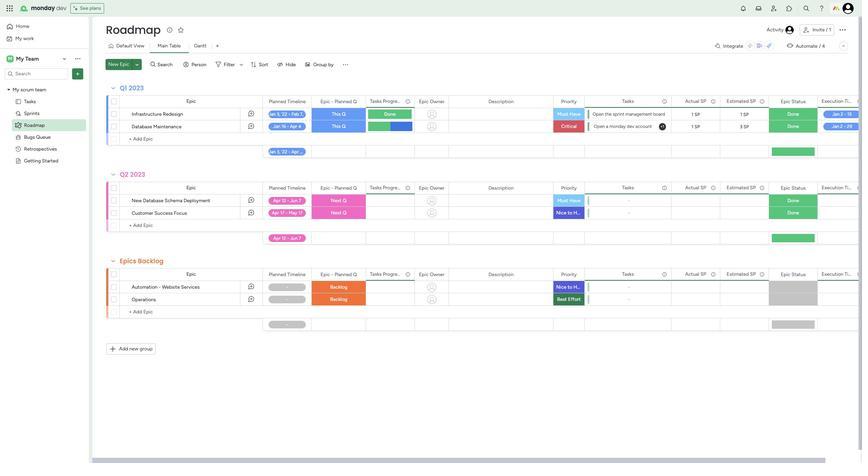 Task type: vqa. For each thing, say whether or not it's contained in the screenshot.
PUBLIC BOARD icon to the bottom
no



Task type: locate. For each thing, give the bounding box(es) containing it.
autopilot image
[[788, 41, 794, 50]]

1 horizontal spatial new
[[132, 198, 142, 204]]

progress
[[383, 98, 402, 104], [383, 185, 402, 191], [383, 271, 402, 277]]

-
[[332, 98, 334, 104], [332, 185, 334, 191], [629, 198, 630, 203], [629, 210, 630, 215], [332, 271, 334, 277], [159, 284, 161, 290], [629, 285, 630, 290], [629, 297, 630, 302]]

my inside workspace selection element
[[16, 55, 24, 62]]

2 execution timeline from the top
[[822, 185, 863, 191]]

1 this q from the top
[[332, 111, 346, 117]]

owner for third the epic owner "field"
[[430, 271, 445, 277]]

0 horizontal spatial dev
[[56, 4, 66, 12]]

1 vertical spatial database
[[143, 198, 164, 204]]

0 vertical spatial priority
[[562, 98, 577, 104]]

priority for 2023
[[562, 98, 577, 104]]

1 vertical spatial options image
[[74, 70, 81, 77]]

3 execution from the top
[[822, 271, 844, 277]]

2 progress from the top
[[383, 185, 402, 191]]

0 vertical spatial + add epic text field
[[123, 221, 260, 230]]

maria williams image
[[843, 3, 855, 14]]

3 estimated sp field from the top
[[726, 270, 758, 278]]

1 horizontal spatial monday
[[610, 124, 626, 129]]

0 vertical spatial 2023
[[129, 84, 144, 92]]

1 planned timeline from the top
[[269, 98, 306, 104]]

deployment
[[184, 198, 210, 204]]

1 estimated from the top
[[727, 98, 750, 104]]

2 vertical spatial tasks field
[[621, 270, 636, 278]]

column information image
[[405, 98, 411, 104], [858, 98, 863, 104], [662, 185, 668, 191], [711, 185, 717, 191], [405, 271, 411, 277], [662, 271, 668, 277], [711, 271, 717, 277], [760, 271, 766, 277]]

2 vertical spatial execution timeline field
[[821, 270, 863, 278]]

2 estimated sp field from the top
[[726, 184, 758, 192]]

1 vertical spatial this
[[332, 123, 341, 129]]

Epic Status field
[[780, 98, 808, 105], [780, 184, 808, 192], [780, 271, 808, 278]]

monday right a
[[610, 124, 626, 129]]

2023
[[129, 84, 144, 92], [130, 170, 145, 179]]

menu image
[[342, 61, 349, 68]]

2 status from the top
[[792, 185, 807, 191]]

1 horizontal spatial dev
[[628, 124, 635, 129]]

2 actual from the top
[[686, 185, 700, 191]]

1 execution timeline from the top
[[822, 98, 863, 104]]

1 vertical spatial tasks progress field
[[369, 184, 404, 192]]

estimated sp
[[727, 98, 757, 104], [727, 185, 757, 191], [727, 271, 757, 277]]

0 vertical spatial tasks progress
[[370, 98, 402, 104]]

/
[[827, 27, 829, 33], [820, 43, 822, 49]]

1 to from the top
[[568, 210, 573, 216]]

my inside button
[[15, 35, 22, 41]]

automation - website services
[[132, 284, 200, 290]]

activity button
[[765, 24, 798, 36]]

see
[[80, 5, 88, 11]]

epic
[[120, 61, 129, 67], [187, 98, 196, 104], [321, 98, 330, 104], [419, 98, 429, 104], [782, 98, 791, 104], [187, 185, 196, 191], [321, 185, 330, 191], [419, 185, 429, 191], [782, 185, 791, 191], [187, 271, 196, 277], [321, 271, 330, 277], [419, 271, 429, 277], [782, 271, 791, 277]]

this q
[[332, 111, 346, 117], [332, 123, 346, 129]]

0 vertical spatial nice to have
[[557, 210, 585, 216]]

dev left see
[[56, 4, 66, 12]]

0 vertical spatial must
[[558, 111, 569, 117]]

0 horizontal spatial new
[[108, 61, 119, 67]]

open the sprint management board
[[593, 112, 666, 117]]

1 vertical spatial execution timeline
[[822, 185, 863, 191]]

database maintenance
[[132, 124, 182, 130]]

add new group button
[[106, 343, 156, 355]]

0 vertical spatial next
[[331, 198, 342, 204]]

1 progress from the top
[[383, 98, 402, 104]]

3 actual sp field from the top
[[684, 270, 709, 278]]

3 epic status from the top
[[782, 271, 807, 277]]

2 vertical spatial priority
[[562, 271, 577, 277]]

monday
[[31, 4, 55, 12], [610, 124, 626, 129]]

1 vertical spatial nice
[[557, 284, 567, 290]]

Tasks Progress field
[[369, 97, 404, 105], [369, 184, 404, 192], [369, 270, 404, 278]]

q
[[353, 98, 357, 104], [342, 111, 346, 117], [342, 123, 346, 129], [353, 185, 357, 191], [343, 198, 347, 204], [343, 210, 347, 216], [353, 271, 357, 277]]

1 vertical spatial priority field
[[560, 184, 579, 192]]

0 vertical spatial description field
[[487, 98, 516, 105]]

2 next q from the top
[[331, 210, 347, 216]]

3 tasks progress field from the top
[[369, 270, 404, 278]]

1 epic owner from the top
[[419, 98, 445, 104]]

1 description from the top
[[489, 98, 514, 104]]

estimated sp for 2023
[[727, 185, 757, 191]]

3 tasks progress from the top
[[370, 271, 402, 277]]

add view image
[[216, 43, 219, 49]]

3 priority field from the top
[[560, 271, 579, 278]]

0 vertical spatial progress
[[383, 98, 402, 104]]

my left work
[[15, 35, 22, 41]]

workspace image
[[7, 55, 14, 63]]

3 epic owner from the top
[[419, 271, 445, 277]]

0 vertical spatial execution timeline
[[822, 98, 863, 104]]

my for my work
[[15, 35, 22, 41]]

group
[[314, 62, 327, 67]]

0 vertical spatial epic status
[[782, 98, 807, 104]]

3 description from the top
[[489, 271, 514, 277]]

list box
[[0, 82, 89, 261]]

new for new database schema deployment
[[132, 198, 142, 204]]

new
[[108, 61, 119, 67], [132, 198, 142, 204]]

workspace selection element
[[7, 55, 40, 63]]

1 vertical spatial tasks field
[[621, 184, 636, 192]]

1 epic owner field from the top
[[418, 98, 447, 105]]

estimated for 2023
[[727, 185, 750, 191]]

epic for third the epic owner "field"
[[419, 271, 429, 277]]

2 planned timeline from the top
[[269, 185, 306, 191]]

2 nice from the top
[[557, 284, 567, 290]]

public board image
[[15, 98, 22, 105]]

Priority field
[[560, 98, 579, 105], [560, 184, 579, 192], [560, 271, 579, 278]]

1 horizontal spatial options image
[[839, 25, 848, 34]]

this
[[332, 111, 341, 117], [332, 123, 341, 129]]

description for third description field from the top
[[489, 271, 514, 277]]

my scrum team
[[13, 87, 46, 93]]

1 vertical spatial owner
[[430, 185, 445, 191]]

0 vertical spatial this
[[332, 111, 341, 117]]

1 vertical spatial to
[[568, 284, 573, 290]]

inbox image
[[756, 5, 763, 12]]

epic inside new epic button
[[120, 61, 129, 67]]

+ Add Epic text field
[[123, 221, 260, 230], [123, 308, 260, 316]]

0 vertical spatial nice
[[557, 210, 567, 216]]

redesign
[[163, 111, 183, 117]]

2 description from the top
[[489, 185, 514, 191]]

0 vertical spatial must have
[[558, 111, 581, 117]]

1 vertical spatial actual
[[686, 185, 700, 191]]

execution timeline
[[822, 98, 863, 104], [822, 185, 863, 191], [822, 271, 863, 277]]

2 vertical spatial epic status
[[782, 271, 807, 277]]

2 vertical spatial estimated sp
[[727, 271, 757, 277]]

Tasks field
[[621, 97, 636, 105], [621, 184, 636, 192], [621, 270, 636, 278]]

my
[[15, 35, 22, 41], [16, 55, 24, 62], [13, 87, 19, 93]]

done
[[385, 111, 396, 117], [788, 111, 800, 117], [788, 123, 800, 129], [788, 198, 800, 204], [788, 210, 800, 216]]

0 vertical spatial planned timeline field
[[267, 98, 308, 105]]

0 vertical spatial tasks progress field
[[369, 97, 404, 105]]

epic for second epic - planned q field from the bottom of the page
[[321, 185, 330, 191]]

epic for 3rd the epic owner "field" from the bottom
[[419, 98, 429, 104]]

1 vertical spatial planned timeline
[[269, 185, 306, 191]]

caret down image
[[7, 87, 10, 92]]

1 vertical spatial actual sp field
[[684, 184, 709, 192]]

3
[[741, 124, 743, 129]]

1 vertical spatial + add epic text field
[[123, 308, 260, 316]]

0 horizontal spatial roadmap
[[24, 122, 45, 128]]

/ left 4
[[820, 43, 822, 49]]

options image down workspace options image on the top of the page
[[74, 70, 81, 77]]

1 vertical spatial epic status field
[[780, 184, 808, 192]]

a
[[607, 124, 609, 129]]

invite
[[813, 27, 826, 33]]

0 vertical spatial planned timeline
[[269, 98, 306, 104]]

database up customer success focus
[[143, 198, 164, 204]]

0 horizontal spatial options image
[[74, 70, 81, 77]]

2 vertical spatial actual sp
[[686, 271, 707, 277]]

priority field for q1 2023
[[560, 98, 579, 105]]

0 vertical spatial owner
[[430, 98, 445, 104]]

workspace options image
[[74, 55, 81, 62]]

v2 search image
[[151, 61, 156, 68]]

new down default
[[108, 61, 119, 67]]

+ add epic text field down "focus"
[[123, 221, 260, 230]]

/ inside button
[[827, 27, 829, 33]]

0 vertical spatial monday
[[31, 4, 55, 12]]

1 vertical spatial epic - planned q field
[[319, 184, 359, 192]]

backlog
[[138, 257, 164, 265], [330, 284, 348, 290], [330, 296, 348, 302]]

description for 2nd description field from the bottom of the page
[[489, 185, 514, 191]]

q1
[[120, 84, 127, 92]]

2 vertical spatial actual
[[686, 271, 700, 277]]

monday up home button
[[31, 4, 55, 12]]

automation
[[132, 284, 158, 290]]

1 vertical spatial description field
[[487, 184, 516, 192]]

2 vertical spatial priority field
[[560, 271, 579, 278]]

roadmap down sprints
[[24, 122, 45, 128]]

1 vertical spatial estimated sp field
[[726, 184, 758, 192]]

2 vertical spatial description
[[489, 271, 514, 277]]

group by
[[314, 62, 334, 67]]

3 estimated sp from the top
[[727, 271, 757, 277]]

open
[[593, 112, 604, 117], [594, 124, 606, 129]]

3 planned timeline from the top
[[269, 271, 306, 277]]

1 priority from the top
[[562, 98, 577, 104]]

help image
[[819, 5, 826, 12]]

show board description image
[[166, 26, 174, 33]]

public board image
[[15, 157, 22, 164]]

0 vertical spatial epic owner
[[419, 98, 445, 104]]

my right workspace image in the left top of the page
[[16, 55, 24, 62]]

3 planned timeline field from the top
[[267, 271, 308, 278]]

0 vertical spatial open
[[593, 112, 604, 117]]

next q
[[331, 198, 347, 204], [331, 210, 347, 216]]

2023 right q2
[[130, 170, 145, 179]]

/ for 1
[[827, 27, 829, 33]]

add to favorites image
[[178, 26, 185, 33]]

1 vertical spatial new
[[132, 198, 142, 204]]

2 vertical spatial status
[[792, 271, 807, 277]]

2 this from the top
[[332, 123, 341, 129]]

0 vertical spatial to
[[568, 210, 573, 216]]

epic for 2nd the epic owner "field" from the bottom
[[419, 185, 429, 191]]

0 vertical spatial actual
[[686, 98, 700, 104]]

to
[[568, 210, 573, 216], [568, 284, 573, 290]]

1 vertical spatial planned timeline field
[[267, 184, 308, 192]]

2 vertical spatial planned timeline
[[269, 271, 306, 277]]

2 actual sp from the top
[[686, 185, 707, 191]]

3 epic status field from the top
[[780, 271, 808, 278]]

1 horizontal spatial /
[[827, 27, 829, 33]]

1 epic - planned q from the top
[[321, 98, 357, 104]]

2 epic - planned q from the top
[[321, 185, 357, 191]]

2 vertical spatial owner
[[430, 271, 445, 277]]

actual sp for epics backlog
[[686, 271, 707, 277]]

2 nice to have from the top
[[557, 284, 585, 290]]

1 vertical spatial nice to have
[[557, 284, 585, 290]]

2 actual sp field from the top
[[684, 184, 709, 192]]

description for third description field from the bottom
[[489, 98, 514, 104]]

see plans button
[[71, 3, 104, 14]]

2023 inside field
[[129, 84, 144, 92]]

2 planned timeline field from the top
[[267, 184, 308, 192]]

options image
[[839, 25, 848, 34], [74, 70, 81, 77]]

3 owner from the top
[[430, 271, 445, 277]]

database
[[132, 124, 152, 130], [143, 198, 164, 204]]

Execution Timeline field
[[821, 97, 863, 105], [821, 184, 863, 192], [821, 270, 863, 278]]

2 epic owner field from the top
[[418, 184, 447, 192]]

1 vertical spatial epic owner field
[[418, 184, 447, 192]]

2 estimated sp from the top
[[727, 185, 757, 191]]

planned
[[269, 98, 286, 104], [335, 98, 352, 104], [269, 185, 286, 191], [335, 185, 352, 191], [269, 271, 286, 277], [335, 271, 352, 277]]

options image up collapse board header image
[[839, 25, 848, 34]]

epic for third epic - planned q field from the bottom of the page
[[321, 98, 330, 104]]

estimated
[[727, 98, 750, 104], [727, 185, 750, 191], [727, 271, 750, 277]]

actual sp
[[686, 98, 707, 104], [686, 185, 707, 191], [686, 271, 707, 277]]

actual sp field for q2 2023
[[684, 184, 709, 192]]

2 vertical spatial epic - planned q
[[321, 271, 357, 277]]

3 actual sp from the top
[[686, 271, 707, 277]]

3 priority from the top
[[562, 271, 577, 277]]

0 vertical spatial dev
[[56, 4, 66, 12]]

3 actual from the top
[[686, 271, 700, 277]]

Q1 2023 field
[[118, 84, 146, 93]]

actual sp for q2 2023
[[686, 185, 707, 191]]

Actual SP field
[[684, 97, 709, 105], [684, 184, 709, 192], [684, 270, 709, 278]]

Epic - Planned Q field
[[319, 98, 359, 105], [319, 184, 359, 192], [319, 271, 359, 278]]

Description field
[[487, 98, 516, 105], [487, 184, 516, 192], [487, 271, 516, 278]]

2 vertical spatial actual sp field
[[684, 270, 709, 278]]

1 vertical spatial next q
[[331, 210, 347, 216]]

1 vertical spatial estimated sp
[[727, 185, 757, 191]]

option
[[0, 83, 89, 85]]

owner
[[430, 98, 445, 104], [430, 185, 445, 191], [430, 271, 445, 277]]

Epic Owner field
[[418, 98, 447, 105], [418, 184, 447, 192], [418, 271, 447, 278]]

epic for first epic - planned q field from the bottom
[[321, 271, 330, 277]]

person button
[[181, 59, 211, 70]]

2 vertical spatial tasks progress field
[[369, 270, 404, 278]]

3 description field from the top
[[487, 271, 516, 278]]

2 vertical spatial epic owner field
[[418, 271, 447, 278]]

my inside list box
[[13, 87, 19, 93]]

0 vertical spatial epic - planned q field
[[319, 98, 359, 105]]

my right caret down image
[[13, 87, 19, 93]]

3 status from the top
[[792, 271, 807, 277]]

1 tasks field from the top
[[621, 97, 636, 105]]

new up customer
[[132, 198, 142, 204]]

0 vertical spatial my
[[15, 35, 22, 41]]

epic for 1st epic status field from the bottom of the page
[[782, 271, 791, 277]]

my for my team
[[16, 55, 24, 62]]

new inside button
[[108, 61, 119, 67]]

0 vertical spatial roadmap
[[106, 22, 161, 38]]

3 execution timeline from the top
[[822, 271, 863, 277]]

2 owner from the top
[[430, 185, 445, 191]]

open left a
[[594, 124, 606, 129]]

2 vertical spatial planned timeline field
[[267, 271, 308, 278]]

automate / 4
[[797, 43, 826, 49]]

planned timeline
[[269, 98, 306, 104], [269, 185, 306, 191], [269, 271, 306, 277]]

epic for second epic status field from the bottom of the page
[[782, 185, 791, 191]]

Planned Timeline field
[[267, 98, 308, 105], [267, 184, 308, 192], [267, 271, 308, 278]]

2 vertical spatial estimated
[[727, 271, 750, 277]]

m
[[8, 56, 12, 62]]

1 priority field from the top
[[560, 98, 579, 105]]

0 vertical spatial description
[[489, 98, 514, 104]]

2 estimated from the top
[[727, 185, 750, 191]]

0 vertical spatial priority field
[[560, 98, 579, 105]]

2023 right q1 at the top left
[[129, 84, 144, 92]]

Estimated SP field
[[726, 97, 758, 105], [726, 184, 758, 192], [726, 270, 758, 278]]

2 + add epic text field from the top
[[123, 308, 260, 316]]

epic - planned q
[[321, 98, 357, 104], [321, 185, 357, 191], [321, 271, 357, 277]]

1 execution from the top
[[822, 98, 844, 104]]

1 vertical spatial progress
[[383, 185, 402, 191]]

1 vertical spatial priority
[[562, 185, 577, 191]]

database down infrastructure
[[132, 124, 152, 130]]

invite members image
[[771, 5, 778, 12]]

bugs
[[24, 134, 35, 140]]

0 vertical spatial estimated sp
[[727, 98, 757, 104]]

nice to have
[[557, 210, 585, 216], [557, 284, 585, 290]]

customer
[[132, 210, 153, 216]]

2 priority from the top
[[562, 185, 577, 191]]

search everything image
[[804, 5, 811, 12]]

2 to from the top
[[568, 284, 573, 290]]

actual for epics backlog
[[686, 271, 700, 277]]

activity
[[767, 27, 784, 33]]

1 estimated sp from the top
[[727, 98, 757, 104]]

0 vertical spatial actual sp
[[686, 98, 707, 104]]

description
[[489, 98, 514, 104], [489, 185, 514, 191], [489, 271, 514, 277]]

1 actual from the top
[[686, 98, 700, 104]]

3 epic owner field from the top
[[418, 271, 447, 278]]

column information image
[[662, 98, 668, 104], [711, 98, 717, 104], [760, 98, 766, 104], [405, 185, 411, 191], [760, 185, 766, 191], [858, 185, 863, 191], [858, 271, 863, 277]]

+ add epic text field down services
[[123, 308, 260, 316]]

2023 inside field
[[130, 170, 145, 179]]

/ for 4
[[820, 43, 822, 49]]

owner for 3rd the epic owner "field" from the bottom
[[430, 98, 445, 104]]

2 vertical spatial epic status field
[[780, 271, 808, 278]]

2 vertical spatial epic owner
[[419, 271, 445, 277]]

+ Add Epic text field
[[123, 135, 260, 143]]

dev down open the sprint management board
[[628, 124, 635, 129]]

2 vertical spatial execution timeline
[[822, 271, 863, 277]]

execution
[[822, 98, 844, 104], [822, 185, 844, 191], [822, 271, 844, 277]]

roadmap up default view
[[106, 22, 161, 38]]

1 status from the top
[[792, 98, 807, 104]]

0 vertical spatial estimated
[[727, 98, 750, 104]]

1 vertical spatial epic owner
[[419, 185, 445, 191]]

0 horizontal spatial /
[[820, 43, 822, 49]]

integrate
[[724, 43, 744, 49]]

group by button
[[302, 59, 338, 70]]

open left the
[[593, 112, 604, 117]]

epic status
[[782, 98, 807, 104], [782, 185, 807, 191], [782, 271, 807, 277]]

3 estimated from the top
[[727, 271, 750, 277]]

2 vertical spatial execution
[[822, 271, 844, 277]]

sort button
[[248, 59, 273, 70]]

tasks
[[370, 98, 382, 104], [623, 98, 635, 104], [24, 98, 36, 104], [370, 185, 382, 191], [623, 185, 635, 191], [370, 271, 382, 277], [623, 271, 635, 277]]

1 vertical spatial /
[[820, 43, 822, 49]]

1 vertical spatial open
[[594, 124, 606, 129]]

/ right invite
[[827, 27, 829, 33]]

1 vertical spatial dev
[[628, 124, 635, 129]]

epic owner
[[419, 98, 445, 104], [419, 185, 445, 191], [419, 271, 445, 277]]

team
[[35, 87, 46, 93]]

must
[[558, 111, 569, 117], [558, 198, 569, 204]]

1 vertical spatial epic - planned q
[[321, 185, 357, 191]]



Task type: describe. For each thing, give the bounding box(es) containing it.
add new group
[[119, 346, 153, 352]]

open for open the sprint management board
[[593, 112, 604, 117]]

Search field
[[156, 60, 177, 69]]

2 this q from the top
[[332, 123, 346, 129]]

3 epic - planned q from the top
[[321, 271, 357, 277]]

invite / 1
[[813, 27, 832, 33]]

1 epic status from the top
[[782, 98, 807, 104]]

my for my scrum team
[[13, 87, 19, 93]]

3 sp
[[741, 124, 750, 129]]

2 next from the top
[[331, 210, 342, 216]]

Search in workspace field
[[15, 70, 58, 78]]

priority field for epics backlog
[[560, 271, 579, 278]]

account
[[636, 124, 653, 129]]

maintenance
[[153, 124, 182, 130]]

my team
[[16, 55, 39, 62]]

2 epic owner from the top
[[419, 185, 445, 191]]

operations
[[132, 297, 156, 303]]

bugs queue
[[24, 134, 51, 140]]

started
[[42, 158, 58, 164]]

hide
[[286, 62, 296, 67]]

best
[[558, 296, 567, 302]]

board
[[654, 112, 666, 117]]

table
[[169, 43, 181, 49]]

1 this from the top
[[332, 111, 341, 117]]

plans
[[90, 5, 101, 11]]

3 execution timeline field from the top
[[821, 270, 863, 278]]

0 vertical spatial options image
[[839, 25, 848, 34]]

2 epic - planned q field from the top
[[319, 184, 359, 192]]

2 tasks field from the top
[[621, 184, 636, 192]]

main table button
[[150, 40, 189, 52]]

person
[[192, 62, 207, 67]]

retrospectives
[[24, 146, 57, 152]]

sort
[[259, 62, 268, 67]]

select product image
[[6, 5, 13, 12]]

gantt button
[[189, 40, 212, 52]]

actual sp field for epics backlog
[[684, 270, 709, 278]]

1 inside button
[[830, 27, 832, 33]]

1 execution timeline field from the top
[[821, 97, 863, 105]]

1 description field from the top
[[487, 98, 516, 105]]

group
[[140, 346, 153, 352]]

default view
[[116, 43, 145, 49]]

best effort
[[558, 296, 581, 302]]

1 must from the top
[[558, 111, 569, 117]]

dapulse integrations image
[[716, 43, 721, 49]]

home button
[[4, 21, 75, 32]]

see plans
[[80, 5, 101, 11]]

new epic button
[[106, 59, 132, 70]]

2 tasks progress field from the top
[[369, 184, 404, 192]]

2 priority field from the top
[[560, 184, 579, 192]]

1 epic - planned q field from the top
[[319, 98, 359, 105]]

2023 for q1 2023
[[129, 84, 144, 92]]

estimated sp field for epics backlog
[[726, 270, 758, 278]]

1 next q from the top
[[331, 198, 347, 204]]

4
[[823, 43, 826, 49]]

sprints
[[24, 110, 40, 116]]

2 epic status from the top
[[782, 185, 807, 191]]

main
[[158, 43, 168, 49]]

Roadmap field
[[104, 22, 163, 38]]

2 must have from the top
[[558, 198, 581, 204]]

3 epic - planned q field from the top
[[319, 271, 359, 278]]

filter button
[[213, 59, 246, 70]]

1 epic status field from the top
[[780, 98, 808, 105]]

1 vertical spatial monday
[[610, 124, 626, 129]]

q2 2023
[[120, 170, 145, 179]]

0 horizontal spatial monday
[[31, 4, 55, 12]]

1 vertical spatial roadmap
[[24, 122, 45, 128]]

2 execution timeline field from the top
[[821, 184, 863, 192]]

1 actual sp field from the top
[[684, 97, 709, 105]]

q2
[[120, 170, 129, 179]]

estimated sp for backlog
[[727, 271, 757, 277]]

new database schema deployment
[[132, 198, 210, 204]]

estimated for backlog
[[727, 271, 750, 277]]

q1 2023
[[120, 84, 144, 92]]

backlog inside field
[[138, 257, 164, 265]]

infrastructure redesign
[[132, 111, 183, 117]]

new
[[129, 346, 139, 352]]

my work
[[15, 35, 34, 41]]

epics backlog
[[120, 257, 164, 265]]

1 estimated sp field from the top
[[726, 97, 758, 105]]

main table
[[158, 43, 181, 49]]

1 nice from the top
[[557, 210, 567, 216]]

apps image
[[787, 5, 794, 12]]

1 + add epic text field from the top
[[123, 221, 260, 230]]

epic for 3rd epic status field from the bottom of the page
[[782, 98, 791, 104]]

by
[[329, 62, 334, 67]]

the
[[606, 112, 612, 117]]

home
[[16, 23, 29, 29]]

2 vertical spatial backlog
[[330, 296, 348, 302]]

epics
[[120, 257, 136, 265]]

2 description field from the top
[[487, 184, 516, 192]]

1 tasks progress field from the top
[[369, 97, 404, 105]]

1 planned timeline field from the top
[[267, 98, 308, 105]]

actual for q2 2023
[[686, 185, 700, 191]]

getting started
[[24, 158, 58, 164]]

customer success focus
[[132, 210, 187, 216]]

1 must have from the top
[[558, 111, 581, 117]]

3 tasks field from the top
[[621, 270, 636, 278]]

invite / 1 button
[[800, 24, 835, 36]]

2 epic status field from the top
[[780, 184, 808, 192]]

estimated sp field for q2 2023
[[726, 184, 758, 192]]

queue
[[36, 134, 51, 140]]

hide button
[[275, 59, 300, 70]]

infrastructure
[[132, 111, 162, 117]]

2 tasks progress from the top
[[370, 185, 402, 191]]

1 actual sp from the top
[[686, 98, 707, 104]]

new for new epic
[[108, 61, 119, 67]]

sprint
[[613, 112, 625, 117]]

management
[[626, 112, 653, 117]]

schema
[[165, 198, 183, 204]]

scrum
[[20, 87, 34, 93]]

angle down image
[[136, 62, 139, 67]]

filter
[[224, 62, 235, 67]]

Epics Backlog field
[[118, 257, 165, 266]]

priority for backlog
[[562, 271, 577, 277]]

automate
[[797, 43, 818, 49]]

2 must from the top
[[558, 198, 569, 204]]

arrow down image
[[237, 60, 246, 69]]

open a monday dev account
[[594, 124, 653, 129]]

default
[[116, 43, 132, 49]]

collapse board header image
[[842, 43, 847, 49]]

work
[[23, 35, 34, 41]]

1 nice to have from the top
[[557, 210, 585, 216]]

notifications image
[[741, 5, 748, 12]]

1 next from the top
[[331, 198, 342, 204]]

Q2 2023 field
[[118, 170, 147, 179]]

list box containing my scrum team
[[0, 82, 89, 261]]

open for open a monday dev account
[[594, 124, 606, 129]]

team
[[25, 55, 39, 62]]

view
[[134, 43, 145, 49]]

monday dev
[[31, 4, 66, 12]]

effort
[[569, 296, 581, 302]]

gantt
[[194, 43, 207, 49]]

success
[[155, 210, 173, 216]]

new epic
[[108, 61, 129, 67]]

getting
[[24, 158, 41, 164]]

website
[[162, 284, 180, 290]]

my work button
[[4, 33, 75, 44]]

focus
[[174, 210, 187, 216]]

1 tasks progress from the top
[[370, 98, 402, 104]]

critical
[[562, 123, 577, 129]]

2023 for q2 2023
[[130, 170, 145, 179]]

owner for 2nd the epic owner "field" from the bottom
[[430, 185, 445, 191]]

services
[[181, 284, 200, 290]]

default view button
[[106, 40, 150, 52]]

3 progress from the top
[[383, 271, 402, 277]]

0 vertical spatial database
[[132, 124, 152, 130]]

2 execution from the top
[[822, 185, 844, 191]]

1 vertical spatial backlog
[[330, 284, 348, 290]]

add
[[119, 346, 128, 352]]



